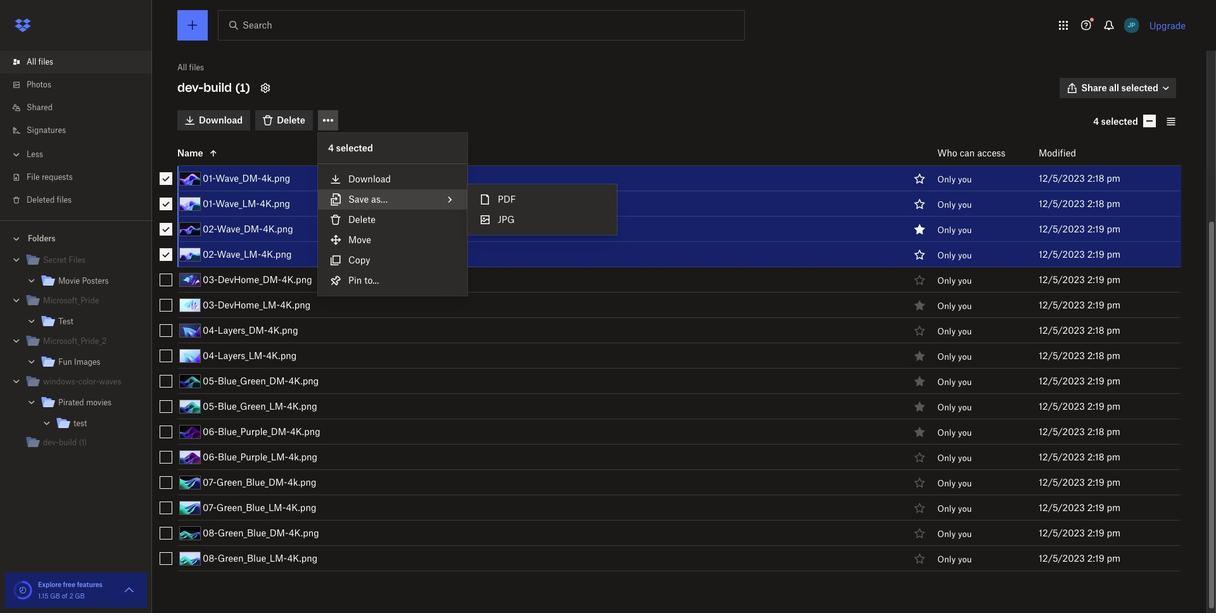 Task type: vqa. For each thing, say whether or not it's contained in the screenshot.
bottommost /SCREENSHOT 2023-08-18 AT 9.48.36 AM.PNG image
no



Task type: describe. For each thing, give the bounding box(es) containing it.
build
[[204, 81, 232, 95]]

name 05-blue_green_dm-4k.png, modified 12/5/2023 2:19 pm, element
[[150, 369, 1182, 394]]

12/5/2023 2:18 pm for 06-blue_purple_dm-4k.png
[[1039, 426, 1121, 437]]

you for 01-wave_lm-4k.png
[[959, 200, 972, 210]]

add to starred image for 06-blue_purple_lm-4k.png
[[913, 450, 928, 465]]

you for 03-devhome_lm-4k.png
[[959, 301, 972, 311]]

only you button for 07-green_blue_lm-4k.png
[[938, 504, 972, 514]]

/dev-build (1)/07-green_blue_dm-4k.png image
[[179, 476, 201, 490]]

pirated movies
[[58, 398, 112, 408]]

2:19 for 03-devhome_lm-4k.png
[[1088, 299, 1105, 310]]

pm for 01-wave_lm-4k.png
[[1107, 198, 1121, 209]]

12/5/2023 2:18 pm for 06-blue_purple_lm-4k.png
[[1039, 452, 1121, 462]]

only you for 07-green_blue_dm-4k.png
[[938, 478, 972, 489]]

12/5/2023 for 01-wave_lm-4k.png
[[1039, 198, 1086, 209]]

/dev-build (1)/06-blue_purple_lm-4k.png image
[[179, 450, 201, 464]]

of
[[62, 593, 68, 600]]

file
[[27, 172, 40, 182]]

movie posters link
[[41, 273, 142, 290]]

devhome_lm-
[[218, 299, 280, 310]]

4k.png for green_blue_dm-
[[288, 477, 317, 488]]

4k.png for 05-blue_green_dm-4k.png
[[289, 376, 319, 386]]

4k.png for 07-green_blue_lm-4k.png
[[286, 502, 317, 513]]

12/5/2023 2:19 pm for 03-devhome_lm-4k.png
[[1039, 299, 1121, 310]]

04-layers_dm-4k.png
[[203, 325, 298, 336]]

pm for 08-green_blue_dm-4k.png
[[1107, 528, 1121, 538]]

pdf menu item
[[468, 190, 617, 210]]

blue_green_dm-
[[218, 376, 289, 386]]

layers_lm-
[[218, 350, 266, 361]]

05-blue_green_lm-4k.png link
[[203, 399, 317, 414]]

1 horizontal spatial selected
[[1102, 116, 1139, 126]]

06-blue_purple_lm-4k.png
[[203, 452, 318, 462]]

4k.png for blue_purple_lm-
[[289, 452, 318, 462]]

12/5/2023 for 04-layers_dm-4k.png
[[1039, 325, 1086, 336]]

download menu item
[[318, 169, 468, 190]]

12/5/2023 for 07-green_blue_dm-4k.png
[[1039, 477, 1086, 488]]

only for 03-devhome_lm-4k.png
[[938, 301, 956, 311]]

only for 03-devhome_dm-4k.png
[[938, 276, 956, 286]]

you for 05-blue_green_dm-4k.png
[[959, 377, 972, 387]]

fun images
[[58, 357, 101, 367]]

files for all files link to the left
[[38, 57, 53, 67]]

fun
[[58, 357, 72, 367]]

1 gb from the left
[[50, 593, 60, 600]]

test link
[[41, 314, 142, 331]]

0 vertical spatial 4 selected
[[1094, 116, 1139, 126]]

12/5/2023 for 03-devhome_lm-4k.png
[[1039, 299, 1086, 310]]

12/5/2023 2:19 pm for 07-green_blue_dm-4k.png
[[1039, 477, 1121, 488]]

upgrade link
[[1150, 20, 1186, 31]]

07-green_blue_lm-4k.png
[[203, 502, 317, 513]]

name 06-blue_purple_lm-4k.png, modified 12/5/2023 2:18 pm, element
[[150, 445, 1182, 470]]

posters
[[82, 276, 109, 286]]

only you button for 01-wave_dm-4k.png
[[938, 174, 972, 184]]

2:19 for 07-green_blue_dm-4k.png
[[1088, 477, 1105, 488]]

06-blue_purple_lm-4k.png link
[[203, 450, 318, 465]]

add to starred image for 07-green_blue_lm-4k.png
[[913, 500, 928, 516]]

01-wave_lm-4k.png link
[[203, 196, 290, 211]]

you for 08-green_blue_dm-4k.png
[[959, 529, 972, 539]]

/dev-build (1)/01-wave_lm-4k.png image
[[179, 197, 201, 211]]

jpg
[[498, 214, 515, 225]]

name 07-green_blue_lm-4k.png, modified 12/5/2023 2:19 pm, element
[[150, 496, 1182, 521]]

you for 08-green_blue_lm-4k.png
[[959, 554, 972, 565]]

07- for green_blue_lm-
[[203, 502, 217, 513]]

07-green_blue_dm-4k.png link
[[203, 475, 317, 490]]

signatures
[[27, 125, 66, 135]]

05- for blue_green_lm-
[[203, 401, 218, 412]]

name 04-layers_lm-4k.png, modified 12/5/2023 2:18 pm, element
[[150, 344, 1182, 369]]

2:18 for 06-blue_purple_dm-4k.png
[[1088, 426, 1105, 437]]

2:19 for 05-blue_green_lm-4k.png
[[1088, 401, 1105, 412]]

wave_lm- for 01-
[[216, 198, 260, 209]]

2:19 for 03-devhome_dm-4k.png
[[1088, 274, 1105, 285]]

02- for wave_lm-
[[203, 249, 217, 260]]

12/5/2023 2:18 pm for 01-wave_lm-4k.png
[[1039, 198, 1121, 209]]

pm for 05-blue_green_lm-4k.png
[[1107, 401, 1121, 412]]

save as…
[[349, 194, 388, 205]]

shared link
[[10, 96, 152, 119]]

name 01-wave_dm-4k.png, modified 12/5/2023 2:18 pm, element
[[150, 166, 1182, 191]]

dev-build (1)
[[177, 81, 250, 95]]

only you button for 08-green_blue_dm-4k.png
[[938, 529, 972, 539]]

12/5/2023 2:18 pm for 01-wave_dm-4k.png
[[1039, 173, 1121, 184]]

pm for 05-blue_green_dm-4k.png
[[1107, 376, 1121, 386]]

devhome_dm-
[[218, 274, 282, 285]]

12/5/2023 for 04-layers_lm-4k.png
[[1039, 350, 1086, 361]]

only you button for 05-blue_green_lm-4k.png
[[938, 402, 972, 413]]

movie
[[58, 276, 80, 286]]

2:19 for 02-wave_lm-4k.png
[[1088, 249, 1105, 260]]

03-devhome_lm-4k.png
[[203, 299, 311, 310]]

name 03-devhome_lm-4k.png, modified 12/5/2023 2:19 pm, element
[[150, 293, 1182, 318]]

only you for 08-green_blue_dm-4k.png
[[938, 529, 972, 539]]

quota usage element
[[13, 581, 33, 601]]

to...
[[365, 275, 379, 286]]

2:18 for 04-layers_lm-4k.png
[[1088, 350, 1105, 361]]

deleted files link
[[10, 189, 152, 212]]

copy menu item
[[318, 250, 468, 271]]

name 08-green_blue_dm-4k.png, modified 12/5/2023 2:19 pm, element
[[150, 521, 1182, 546]]

move menu item
[[318, 230, 468, 250]]

you for 06-blue_purple_dm-4k.png
[[959, 428, 972, 438]]

only you button for 03-devhome_dm-4k.png
[[938, 276, 972, 286]]

0 horizontal spatial all files link
[[10, 51, 152, 74]]

upgrade
[[1150, 20, 1186, 31]]

you for 05-blue_green_lm-4k.png
[[959, 402, 972, 413]]

folders
[[28, 234, 55, 243]]

remove from starred image for 06-blue_purple_dm-4k.png
[[913, 424, 928, 440]]

12/5/2023 2:18 pm for 04-layers_lm-4k.png
[[1039, 350, 1121, 361]]

pdf
[[498, 194, 516, 205]]

4k.png for wave_dm-
[[262, 173, 290, 184]]

pm for 07-green_blue_lm-4k.png
[[1107, 502, 1121, 513]]

(1)
[[235, 81, 250, 95]]

explore
[[38, 581, 62, 589]]

explore free features 1.15 gb of 2 gb
[[38, 581, 103, 600]]

only you for 02-wave_lm-4k.png
[[938, 250, 972, 260]]

1 horizontal spatial all files link
[[177, 62, 204, 74]]

pm for 02-wave_lm-4k.png
[[1107, 249, 1121, 260]]

2 gb from the left
[[75, 593, 85, 600]]

08-green_blue_lm-4k.png link
[[203, 551, 318, 566]]

blue_purple_dm-
[[218, 426, 290, 437]]

who can access
[[938, 147, 1006, 158]]

4k.png for 03-devhome_dm-4k.png
[[282, 274, 312, 285]]

access
[[978, 147, 1006, 158]]

green_blue_lm- for 07-
[[217, 502, 286, 513]]

remove from starred image for 03-devhome_lm-4k.png
[[913, 298, 928, 313]]

pm for 06-blue_purple_lm-4k.png
[[1107, 452, 1121, 462]]

06-blue_purple_dm-4k.png link
[[203, 424, 321, 440]]

menu containing pdf
[[468, 184, 617, 235]]

03-devhome_lm-4k.png link
[[203, 298, 311, 313]]

layers_dm-
[[218, 325, 268, 336]]

less image
[[10, 148, 23, 161]]

files for deleted files link
[[57, 195, 72, 205]]

deleted
[[27, 195, 55, 205]]

photos
[[27, 80, 51, 89]]

only you for 06-blue_purple_dm-4k.png
[[938, 428, 972, 438]]

remove from starred image for 05-blue_green_lm-4k.png
[[913, 399, 928, 414]]

only you for 06-blue_purple_lm-4k.png
[[938, 453, 972, 463]]

only you for 07-green_blue_lm-4k.png
[[938, 504, 972, 514]]

free
[[63, 581, 75, 589]]

12/5/2023 for 08-green_blue_dm-4k.png
[[1039, 528, 1086, 538]]

download
[[349, 174, 391, 184]]

12/5/2023 2:19 pm for 02-wave_lm-4k.png
[[1039, 249, 1121, 260]]

02-wave_dm-4k.png
[[203, 223, 293, 234]]

name 02-wave_dm-4k.png, modified 12/5/2023 2:19 pm, element
[[150, 217, 1182, 242]]

pin
[[349, 275, 362, 286]]

only you button for 06-blue_purple_lm-4k.png
[[938, 453, 972, 463]]

12/5/2023 for 02-wave_lm-4k.png
[[1039, 249, 1086, 260]]

pirated movies link
[[41, 395, 142, 412]]

table containing name
[[150, 141, 1182, 572]]

only for 06-blue_purple_dm-4k.png
[[938, 428, 956, 438]]

blue_green_lm-
[[218, 401, 287, 412]]

04-layers_lm-4k.png link
[[203, 348, 297, 364]]

1.15
[[38, 593, 48, 600]]

you for 03-devhome_dm-4k.png
[[959, 276, 972, 286]]

pin to... menu item
[[318, 271, 468, 291]]

pm for 07-green_blue_dm-4k.png
[[1107, 477, 1121, 488]]

features
[[77, 581, 103, 589]]

4k.png for 04-layers_dm-4k.png
[[268, 325, 298, 336]]

who
[[938, 147, 958, 158]]

move
[[349, 234, 371, 245]]

only you for 04-layers_lm-4k.png
[[938, 352, 972, 362]]

signatures link
[[10, 119, 152, 142]]

08-green_blue_dm-4k.png
[[203, 528, 319, 538]]

only for 08-green_blue_lm-4k.png
[[938, 554, 956, 565]]

/dev-build (1)/08-green_blue_dm-4k.png image
[[179, 526, 201, 540]]

only you for 03-devhome_dm-4k.png
[[938, 276, 972, 286]]

movie posters
[[58, 276, 109, 286]]

4k.png for 05-blue_green_lm-4k.png
[[287, 401, 317, 412]]

all inside list item
[[27, 57, 36, 67]]

pin to...
[[349, 275, 379, 286]]

can
[[960, 147, 975, 158]]

12/5/2023 2:19 pm for 07-green_blue_lm-4k.png
[[1039, 502, 1121, 513]]

modified button
[[1039, 145, 1110, 161]]

2:19 for 08-green_blue_dm-4k.png
[[1088, 528, 1105, 538]]



Task type: locate. For each thing, give the bounding box(es) containing it.
1 vertical spatial 03-
[[203, 299, 218, 310]]

only you button inside name 08-green_blue_dm-4k.png, modified 12/5/2023 2:19 pm, element
[[938, 529, 972, 539]]

08-green_blue_lm-4k.png
[[203, 553, 318, 564]]

03-devhome_dm-4k.png
[[203, 274, 312, 285]]

12/5/2023 for 01-wave_dm-4k.png
[[1039, 173, 1086, 184]]

07- for green_blue_dm-
[[203, 477, 217, 488]]

12 only you button from the top
[[938, 453, 972, 463]]

02-wave_dm-4k.png link
[[203, 222, 293, 237]]

gb
[[50, 593, 60, 600], [75, 593, 85, 600]]

01- inside "01-wave_dm-4k.png" 'link'
[[203, 173, 216, 184]]

only for 06-blue_purple_lm-4k.png
[[938, 453, 956, 463]]

4k.png up 03-devhome_dm-4k.png
[[261, 249, 292, 260]]

files up dev-
[[189, 63, 204, 72]]

4k.png inside 'element'
[[261, 249, 292, 260]]

4k.png up 03-devhome_lm-4k.png
[[282, 274, 312, 285]]

add to starred image inside name 04-layers_dm-4k.png, modified 12/5/2023 2:18 pm, "element"
[[913, 323, 928, 338]]

you inside name 04-layers_lm-4k.png, modified 12/5/2023 2:18 pm, element
[[959, 352, 972, 362]]

4 12/5/2023 from the top
[[1039, 249, 1086, 260]]

all up photos
[[27, 57, 36, 67]]

green_blue_lm- down 07-green_blue_dm-4k.png "link"
[[217, 502, 286, 513]]

02- for wave_dm-
[[203, 223, 217, 234]]

photos link
[[10, 74, 152, 96]]

1 vertical spatial remove from starred image
[[913, 399, 928, 414]]

06-
[[203, 426, 218, 437], [203, 452, 218, 462]]

only inside name 01-wave_dm-4k.png, modified 12/5/2023 2:18 pm, element
[[938, 174, 956, 184]]

1 12/5/2023 2:18 pm from the top
[[1039, 173, 1121, 184]]

as…
[[371, 194, 388, 205]]

name 05-blue_green_lm-4k.png, modified 12/5/2023 2:19 pm, element
[[150, 394, 1182, 420]]

only for 04-layers_lm-4k.png
[[938, 352, 956, 362]]

15 you from the top
[[959, 529, 972, 539]]

02- inside 'element'
[[203, 249, 217, 260]]

12/5/2023 for 07-green_blue_lm-4k.png
[[1039, 502, 1086, 513]]

2 vertical spatial remove from starred image
[[913, 374, 928, 389]]

green_blue_dm- inside "link"
[[217, 477, 288, 488]]

you inside name 08-green_blue_lm-4k.png, modified 12/5/2023 2:19 pm, element
[[959, 554, 972, 565]]

2 12/5/2023 from the top
[[1039, 198, 1086, 209]]

only you button for 07-green_blue_dm-4k.png
[[938, 478, 972, 489]]

only you inside name 02-wave_lm-4k.png, modified 12/5/2023 2:19 pm, 'element'
[[938, 250, 972, 260]]

1 vertical spatial green_blue_dm-
[[218, 528, 289, 538]]

only you inside 'name 07-green_blue_lm-4k.png, modified 12/5/2023 2:19 pm,' element
[[938, 504, 972, 514]]

only for 07-green_blue_lm-4k.png
[[938, 504, 956, 514]]

add to starred image inside name 08-green_blue_dm-4k.png, modified 12/5/2023 2:19 pm, element
[[913, 526, 928, 541]]

only you inside name 04-layers_lm-4k.png, modified 12/5/2023 2:18 pm, element
[[938, 352, 972, 362]]

all files list item
[[0, 51, 152, 74]]

14 pm from the top
[[1107, 502, 1121, 513]]

1 vertical spatial 08-
[[203, 553, 218, 564]]

2
[[69, 593, 73, 600]]

movies
[[86, 398, 112, 408]]

only inside name 05-blue_green_dm-4k.png, modified 12/5/2023 2:19 pm, element
[[938, 377, 956, 387]]

you inside name 02-wave_dm-4k.png, modified 12/5/2023 2:19 pm, element
[[959, 225, 972, 235]]

8 only you button from the top
[[938, 352, 972, 362]]

only you inside name 05-blue_green_dm-4k.png, modified 12/5/2023 2:19 pm, element
[[938, 377, 972, 387]]

12 only from the top
[[938, 453, 956, 463]]

03- right /dev-build (1)/03-devhome_dm-4k.png icon
[[203, 274, 218, 285]]

2 you from the top
[[959, 200, 972, 210]]

only you for 01-wave_dm-4k.png
[[938, 174, 972, 184]]

4k.png up 01-wave_lm-4k.png
[[262, 173, 290, 184]]

pm for 03-devhome_dm-4k.png
[[1107, 274, 1121, 285]]

0 vertical spatial wave_lm-
[[216, 198, 260, 209]]

6 12/5/2023 from the top
[[1039, 299, 1086, 310]]

13 you from the top
[[959, 478, 972, 489]]

4k.png up 02-wave_lm-4k.png at the top left
[[263, 223, 293, 234]]

only you inside name 04-layers_dm-4k.png, modified 12/5/2023 2:18 pm, "element"
[[938, 326, 972, 336]]

add to starred image inside the name 03-devhome_dm-4k.png, modified 12/5/2023 2:19 pm, element
[[913, 272, 928, 287]]

4 inside menu
[[328, 143, 334, 153]]

1 vertical spatial remove from starred image
[[913, 348, 928, 364]]

5 only you button from the top
[[938, 276, 972, 286]]

add to starred image
[[913, 171, 928, 186], [913, 323, 928, 338], [913, 450, 928, 465], [913, 500, 928, 516], [913, 526, 928, 541], [913, 551, 928, 566]]

/dev-build (1)/04-layers_dm-4k.png image
[[179, 324, 201, 338]]

2 vertical spatial 4k.png
[[288, 477, 317, 488]]

/dev-build (1)/07-green_blue_lm-4k.png image
[[179, 501, 201, 515]]

only you inside the name 03-devhome_dm-4k.png, modified 12/5/2023 2:19 pm, element
[[938, 276, 972, 286]]

15 only from the top
[[938, 529, 956, 539]]

01- right /dev-build (1)/01-wave_lm-4k.png image
[[203, 198, 216, 209]]

3 remove from starred image from the top
[[913, 374, 928, 389]]

green_blue_dm- down 07-green_blue_lm-4k.png link
[[218, 528, 289, 538]]

1 vertical spatial selected
[[336, 143, 373, 153]]

7 2:19 from the top
[[1088, 477, 1105, 488]]

remove from starred image
[[913, 298, 928, 313], [913, 348, 928, 364], [913, 374, 928, 389]]

2:18 for 06-blue_purple_lm-4k.png
[[1088, 452, 1105, 462]]

remove from starred image inside name 06-blue_purple_dm-4k.png, modified 12/5/2023 2:18 pm, element
[[913, 424, 928, 440]]

1 remove from starred image from the top
[[913, 298, 928, 313]]

wave_lm-
[[216, 198, 260, 209], [217, 249, 261, 260]]

folders button
[[0, 229, 152, 248]]

5 add to starred image from the top
[[913, 526, 928, 541]]

add to starred image for 08-green_blue_dm-4k.png
[[913, 526, 928, 541]]

only inside name 06-blue_purple_dm-4k.png, modified 12/5/2023 2:18 pm, element
[[938, 428, 956, 438]]

pm for 04-layers_lm-4k.png
[[1107, 350, 1121, 361]]

6 pm from the top
[[1107, 299, 1121, 310]]

07- inside "link"
[[203, 477, 217, 488]]

03- for devhome_lm-
[[203, 299, 218, 310]]

1 vertical spatial green_blue_lm-
[[218, 553, 287, 564]]

only you for 03-devhome_lm-4k.png
[[938, 301, 972, 311]]

06-blue_purple_dm-4k.png
[[203, 426, 321, 437]]

add to starred image inside name 02-wave_lm-4k.png, modified 12/5/2023 2:19 pm, 'element'
[[913, 247, 928, 262]]

4
[[1094, 116, 1100, 126], [328, 143, 334, 153]]

add to starred image for 07-green_blue_dm-4k.png
[[913, 475, 928, 490]]

you inside name 05-blue_green_lm-4k.png, modified 12/5/2023 2:19 pm, element
[[959, 402, 972, 413]]

0 horizontal spatial 4
[[328, 143, 334, 153]]

3 you from the top
[[959, 225, 972, 235]]

only you button for 08-green_blue_lm-4k.png
[[938, 554, 972, 565]]

2 02- from the top
[[203, 249, 217, 260]]

2 vertical spatial remove from starred image
[[913, 424, 928, 440]]

1 vertical spatial 02-
[[203, 249, 217, 260]]

4k.png up 02-wave_dm-4k.png
[[260, 198, 290, 209]]

green_blue_lm- down 08-green_blue_dm-4k.png link
[[218, 553, 287, 564]]

01-wave_dm-4k.png
[[203, 173, 290, 184]]

only you button for 06-blue_purple_dm-4k.png
[[938, 428, 972, 438]]

3 only from the top
[[938, 225, 956, 235]]

0 horizontal spatial files
[[38, 57, 53, 67]]

/dev-build (1)/02-wave_dm-4k.png image
[[179, 222, 201, 236]]

only you button inside name 07-green_blue_dm-4k.png, modified 12/5/2023 2:19 pm, "element"
[[938, 478, 972, 489]]

2 07- from the top
[[203, 502, 217, 513]]

12/5/2023 2:18 pm
[[1039, 173, 1121, 184], [1039, 198, 1121, 209], [1039, 325, 1121, 336], [1039, 350, 1121, 361], [1039, 426, 1121, 437], [1039, 452, 1121, 462]]

pm for 01-wave_dm-4k.png
[[1107, 173, 1121, 184]]

5 12/5/2023 from the top
[[1039, 274, 1086, 285]]

03-
[[203, 274, 218, 285], [203, 299, 218, 310]]

/dev-build (1)/05-blue_green_dm-4k.png image
[[179, 374, 201, 388]]

wave_lm- inside 'element'
[[217, 249, 261, 260]]

12 only you from the top
[[938, 453, 972, 463]]

10 12/5/2023 from the top
[[1039, 401, 1086, 412]]

1 vertical spatial 05-
[[203, 401, 218, 412]]

pm
[[1107, 173, 1121, 184], [1107, 198, 1121, 209], [1107, 223, 1121, 234], [1107, 249, 1121, 260], [1107, 274, 1121, 285], [1107, 299, 1121, 310], [1107, 325, 1121, 336], [1107, 350, 1121, 361], [1107, 376, 1121, 386], [1107, 401, 1121, 412], [1107, 426, 1121, 437], [1107, 452, 1121, 462], [1107, 477, 1121, 488], [1107, 502, 1121, 513], [1107, 528, 1121, 538], [1107, 553, 1121, 564]]

remove from starred image inside the name 03-devhome_lm-4k.png, modified 12/5/2023 2:19 pm, element
[[913, 298, 928, 313]]

5 only from the top
[[938, 276, 956, 286]]

08- for green_blue_dm-
[[203, 528, 218, 538]]

only inside the name 03-devhome_lm-4k.png, modified 12/5/2023 2:19 pm, element
[[938, 301, 956, 311]]

only inside name 08-green_blue_lm-4k.png, modified 12/5/2023 2:19 pm, element
[[938, 554, 956, 565]]

only you button inside name 02-wave_dm-4k.png, modified 12/5/2023 2:19 pm, element
[[938, 225, 972, 235]]

file requests link
[[10, 166, 152, 189]]

4k.png inside "link"
[[288, 477, 317, 488]]

you inside the name 03-devhome_lm-4k.png, modified 12/5/2023 2:19 pm, element
[[959, 301, 972, 311]]

wave_dm- down 01-wave_lm-4k.png link
[[217, 223, 263, 234]]

03- for devhome_dm-
[[203, 274, 218, 285]]

6 only from the top
[[938, 301, 956, 311]]

2 2:19 from the top
[[1088, 249, 1105, 260]]

15 only you from the top
[[938, 529, 972, 539]]

4k.png up 08-green_blue_lm-4k.png at the bottom
[[289, 528, 319, 538]]

4k.png down 05-blue_green_lm-4k.png link
[[290, 426, 321, 437]]

only inside name 01-wave_lm-4k.png, modified 12/5/2023 2:18 pm, element
[[938, 200, 956, 210]]

name 06-blue_purple_dm-4k.png, modified 12/5/2023 2:18 pm, element
[[150, 420, 1182, 445]]

1 05- from the top
[[203, 376, 218, 386]]

0 vertical spatial 02-
[[203, 223, 217, 234]]

1 horizontal spatial gb
[[75, 593, 85, 600]]

pm for 04-layers_dm-4k.png
[[1107, 325, 1121, 336]]

only for 02-wave_dm-4k.png
[[938, 225, 956, 235]]

green_blue_dm- for 07-
[[217, 477, 288, 488]]

all files link up shared "link"
[[10, 51, 152, 74]]

01- inside 01-wave_lm-4k.png link
[[203, 198, 216, 209]]

0 vertical spatial 03-
[[203, 274, 218, 285]]

14 only you from the top
[[938, 504, 972, 514]]

pm for 08-green_blue_lm-4k.png
[[1107, 553, 1121, 564]]

05- for blue_green_dm-
[[203, 376, 218, 386]]

less
[[27, 150, 43, 159]]

4k.png inside "link"
[[290, 426, 321, 437]]

4k.png for 02-wave_dm-4k.png
[[263, 223, 293, 234]]

name 02-wave_lm-4k.png, modified 12/5/2023 2:19 pm, element
[[150, 242, 1182, 267]]

wave_dm-
[[216, 173, 262, 184], [217, 223, 263, 234]]

only for 02-wave_lm-4k.png
[[938, 250, 956, 260]]

only you inside name 01-wave_lm-4k.png, modified 12/5/2023 2:18 pm, element
[[938, 200, 972, 210]]

01-wave_lm-4k.png
[[203, 198, 290, 209]]

only inside name 08-green_blue_dm-4k.png, modified 12/5/2023 2:19 pm, element
[[938, 529, 956, 539]]

12/5/2023 2:19 pm for 03-devhome_dm-4k.png
[[1039, 274, 1121, 285]]

10 2:19 from the top
[[1088, 553, 1105, 564]]

only you button inside name 01-wave_dm-4k.png, modified 12/5/2023 2:18 pm, element
[[938, 174, 972, 184]]

wave_lm- down "01-wave_dm-4k.png" 'link'
[[216, 198, 260, 209]]

4k.png down 03-devhome_lm-4k.png link
[[268, 325, 298, 336]]

7 12/5/2023 2:19 pm from the top
[[1039, 477, 1121, 488]]

14 only from the top
[[938, 504, 956, 514]]

2 add to starred image from the top
[[913, 323, 928, 338]]

7 12/5/2023 from the top
[[1039, 325, 1086, 336]]

save
[[349, 194, 369, 205]]

04- right /dev-build (1)/04-layers_dm-4k.png image
[[203, 325, 218, 336]]

8 12/5/2023 from the top
[[1039, 350, 1086, 361]]

16 only you button from the top
[[938, 554, 972, 565]]

green_blue_dm- down blue_purple_lm-
[[217, 477, 288, 488]]

you inside name 06-blue_purple_dm-4k.png, modified 12/5/2023 2:18 pm, element
[[959, 428, 972, 438]]

04-layers_dm-4k.png link
[[203, 323, 298, 338]]

add to starred image for 02-wave_lm-4k.png
[[913, 247, 928, 262]]

06- right /dev-build (1)/06-blue_purple_dm-4k.png image
[[203, 426, 218, 437]]

5 you from the top
[[959, 276, 972, 286]]

copy
[[349, 255, 370, 266]]

1 vertical spatial 04-
[[203, 350, 218, 361]]

you for 07-green_blue_lm-4k.png
[[959, 504, 972, 514]]

only you button inside name 06-blue_purple_lm-4k.png, modified 12/5/2023 2:18 pm, element
[[938, 453, 972, 463]]

only you button inside name 08-green_blue_lm-4k.png, modified 12/5/2023 2:19 pm, element
[[938, 554, 972, 565]]

12/5/2023 2:19 pm for 08-green_blue_lm-4k.png
[[1039, 553, 1121, 564]]

8 only from the top
[[938, 352, 956, 362]]

delete
[[349, 214, 376, 225]]

1 horizontal spatial files
[[57, 195, 72, 205]]

08- right /dev-build (1)/08-green_blue_lm-4k.png icon
[[203, 553, 218, 564]]

04-
[[203, 325, 218, 336], [203, 350, 218, 361]]

1 12/5/2023 2:19 pm from the top
[[1039, 223, 1121, 234]]

4k.png for 08-green_blue_lm-4k.png
[[287, 553, 318, 564]]

0 vertical spatial green_blue_dm-
[[217, 477, 288, 488]]

05-blue_green_dm-4k.png link
[[203, 374, 319, 389]]

green_blue_lm- for 08-
[[218, 553, 287, 564]]

01-
[[203, 173, 216, 184], [203, 198, 216, 209]]

7 only from the top
[[938, 326, 956, 336]]

only you button inside name 04-layers_dm-4k.png, modified 12/5/2023 2:18 pm, "element"
[[938, 326, 972, 336]]

11 pm from the top
[[1107, 426, 1121, 437]]

gb left of
[[50, 593, 60, 600]]

4k.png up 05-blue_green_dm-4k.png
[[266, 350, 297, 361]]

you inside name 04-layers_dm-4k.png, modified 12/5/2023 2:18 pm, "element"
[[959, 326, 972, 336]]

only you for 08-green_blue_lm-4k.png
[[938, 554, 972, 565]]

01- right /dev-build (1)/01-wave_dm-4k.png icon
[[203, 173, 216, 184]]

you inside name 01-wave_dm-4k.png, modified 12/5/2023 2:18 pm, element
[[959, 174, 972, 184]]

only inside name 02-wave_lm-4k.png, modified 12/5/2023 2:19 pm, 'element'
[[938, 250, 956, 260]]

4k.png down 03-devhome_dm-4k.png link
[[280, 299, 311, 310]]

only inside name 02-wave_dm-4k.png, modified 12/5/2023 2:19 pm, element
[[938, 225, 956, 235]]

0 vertical spatial wave_dm-
[[216, 173, 262, 184]]

only inside the name 03-devhome_dm-4k.png, modified 12/5/2023 2:19 pm, element
[[938, 276, 956, 286]]

12/5/2023 for 02-wave_dm-4k.png
[[1039, 223, 1086, 234]]

you inside name 06-blue_purple_lm-4k.png, modified 12/5/2023 2:18 pm, element
[[959, 453, 972, 463]]

2:18 inside "element"
[[1088, 325, 1105, 336]]

all
[[27, 57, 36, 67], [177, 63, 187, 72]]

you for 07-green_blue_dm-4k.png
[[959, 478, 972, 489]]

wave_dm- inside 'link'
[[216, 173, 262, 184]]

0 vertical spatial remove from starred image
[[913, 298, 928, 313]]

deleted files
[[27, 195, 72, 205]]

/dev-build (1)/05-blue_green_lm-4k.png image
[[179, 400, 201, 414]]

14 12/5/2023 from the top
[[1039, 502, 1086, 513]]

only inside name 04-layers_dm-4k.png, modified 12/5/2023 2:18 pm, "element"
[[938, 326, 956, 336]]

10 only you from the top
[[938, 402, 972, 413]]

4 selected up download
[[328, 143, 373, 153]]

only you for 04-layers_dm-4k.png
[[938, 326, 972, 336]]

/dev-build (1)/04-layers_lm-4k.png image
[[179, 349, 201, 363]]

/dev-build (1)/03-devhome_dm-4k.png image
[[179, 273, 201, 287]]

08- right /dev-build (1)/08-green_blue_dm-4k.png image
[[203, 528, 218, 538]]

add to starred image
[[913, 196, 928, 211], [913, 247, 928, 262], [913, 272, 928, 287], [913, 475, 928, 490]]

06- right /dev-build (1)/06-blue_purple_lm-4k.png icon on the bottom left
[[203, 452, 218, 462]]

4k.png down 06-blue_purple_lm-4k.png link
[[288, 477, 317, 488]]

2:18
[[1088, 173, 1105, 184], [1088, 198, 1105, 209], [1088, 325, 1105, 336], [1088, 350, 1105, 361], [1088, 426, 1105, 437], [1088, 452, 1105, 462]]

07- right /dev-build (1)/07-green_blue_lm-4k.png image
[[203, 502, 217, 513]]

only you inside name 07-green_blue_dm-4k.png, modified 12/5/2023 2:19 pm, "element"
[[938, 478, 972, 489]]

12 12/5/2023 from the top
[[1039, 452, 1086, 462]]

you for 06-blue_purple_lm-4k.png
[[959, 453, 972, 463]]

11 only you button from the top
[[938, 428, 972, 438]]

15 only you button from the top
[[938, 529, 972, 539]]

0 horizontal spatial all
[[27, 57, 36, 67]]

2 04- from the top
[[203, 350, 218, 361]]

4 only from the top
[[938, 250, 956, 260]]

5 12/5/2023 2:19 pm from the top
[[1039, 376, 1121, 386]]

only you button inside name 02-wave_lm-4k.png, modified 12/5/2023 2:19 pm, 'element'
[[938, 250, 972, 260]]

only you inside name 06-blue_purple_lm-4k.png, modified 12/5/2023 2:18 pm, element
[[938, 453, 972, 463]]

01-wave_dm-4k.png link
[[203, 171, 290, 186]]

only you button for 05-blue_green_dm-4k.png
[[938, 377, 972, 387]]

05- right /dev-build (1)/05-blue_green_lm-4k.png icon
[[203, 401, 218, 412]]

10 you from the top
[[959, 402, 972, 413]]

remove from starred image for 05-blue_green_dm-4k.png
[[913, 374, 928, 389]]

4k.png for 01-wave_lm-4k.png
[[260, 198, 290, 209]]

all files link up dev-
[[177, 62, 204, 74]]

2:19 inside 'element'
[[1088, 249, 1105, 260]]

6 only you from the top
[[938, 301, 972, 311]]

12/5/2023
[[1039, 173, 1086, 184], [1039, 198, 1086, 209], [1039, 223, 1086, 234], [1039, 249, 1086, 260], [1039, 274, 1086, 285], [1039, 299, 1086, 310], [1039, 325, 1086, 336], [1039, 350, 1086, 361], [1039, 376, 1086, 386], [1039, 401, 1086, 412], [1039, 426, 1086, 437], [1039, 452, 1086, 462], [1039, 477, 1086, 488], [1039, 502, 1086, 513], [1039, 528, 1086, 538], [1039, 553, 1086, 564]]

/dev-build (1)/01-wave_dm-4k.png image
[[179, 171, 201, 185]]

menu containing 4 selected
[[318, 133, 468, 296]]

menu
[[318, 133, 468, 296], [468, 184, 617, 235]]

all files up photos
[[27, 57, 53, 67]]

4k.png down 06-blue_purple_dm-4k.png "link"
[[289, 452, 318, 462]]

01- for wave_dm-
[[203, 173, 216, 184]]

10 12/5/2023 2:19 pm from the top
[[1039, 553, 1121, 564]]

12/5/2023 for 06-blue_purple_lm-4k.png
[[1039, 452, 1086, 462]]

02- right the /dev-build (1)/02-wave_dm-4k.png icon
[[203, 223, 217, 234]]

only you inside name 08-green_blue_lm-4k.png, modified 12/5/2023 2:19 pm, element
[[938, 554, 972, 565]]

selected inside menu
[[336, 143, 373, 153]]

1 vertical spatial 4
[[328, 143, 334, 153]]

12/5/2023 2:19 pm for 05-blue_green_lm-4k.png
[[1039, 401, 1121, 412]]

wave_lm- for 02-
[[217, 249, 261, 260]]

0 vertical spatial green_blue_lm-
[[217, 502, 286, 513]]

2 add to starred image from the top
[[913, 247, 928, 262]]

only you for 05-blue_green_lm-4k.png
[[938, 402, 972, 413]]

12/5/2023 for 05-blue_green_lm-4k.png
[[1039, 401, 1086, 412]]

2 only you from the top
[[938, 200, 972, 210]]

4k.png inside "element"
[[268, 325, 298, 336]]

2 horizontal spatial files
[[189, 63, 204, 72]]

only you button
[[938, 174, 972, 184], [938, 200, 972, 210], [938, 225, 972, 235], [938, 250, 972, 260], [938, 276, 972, 286], [938, 301, 972, 311], [938, 326, 972, 336], [938, 352, 972, 362], [938, 377, 972, 387], [938, 402, 972, 413], [938, 428, 972, 438], [938, 453, 972, 463], [938, 478, 972, 489], [938, 504, 972, 514], [938, 529, 972, 539], [938, 554, 972, 565]]

05- right /dev-build (1)/05-blue_green_dm-4k.png icon
[[203, 376, 218, 386]]

6 12/5/2023 2:18 pm from the top
[[1039, 452, 1121, 462]]

4 selected
[[1094, 116, 1139, 126], [328, 143, 373, 153]]

list containing all files
[[0, 43, 152, 221]]

pm inside 'element'
[[1107, 249, 1121, 260]]

only you button inside 'name 07-green_blue_lm-4k.png, modified 12/5/2023 2:19 pm,' element
[[938, 504, 972, 514]]

wave_dm- up 01-wave_lm-4k.png
[[216, 173, 262, 184]]

0 vertical spatial 05-
[[203, 376, 218, 386]]

0 vertical spatial 01-
[[203, 173, 216, 184]]

05-
[[203, 376, 218, 386], [203, 401, 218, 412]]

1 vertical spatial 07-
[[203, 502, 217, 513]]

2 05- from the top
[[203, 401, 218, 412]]

only you inside the name 03-devhome_lm-4k.png, modified 12/5/2023 2:19 pm, element
[[938, 301, 972, 311]]

3 12/5/2023 from the top
[[1039, 223, 1086, 234]]

only you inside name 05-blue_green_lm-4k.png, modified 12/5/2023 2:19 pm, element
[[938, 402, 972, 413]]

08-green_blue_dm-4k.png link
[[203, 526, 319, 541]]

4 pm from the top
[[1107, 249, 1121, 260]]

fun images link
[[41, 354, 142, 371]]

0 vertical spatial 07-
[[203, 477, 217, 488]]

0 horizontal spatial gb
[[50, 593, 60, 600]]

only you button for 04-layers_lm-4k.png
[[938, 352, 972, 362]]

1 horizontal spatial all files
[[177, 63, 204, 72]]

you inside the name 03-devhome_dm-4k.png, modified 12/5/2023 2:19 pm, element
[[959, 276, 972, 286]]

only you button inside name 04-layers_lm-4k.png, modified 12/5/2023 2:18 pm, element
[[938, 352, 972, 362]]

1 04- from the top
[[203, 325, 218, 336]]

4 2:19 from the top
[[1088, 299, 1105, 310]]

04- inside "element"
[[203, 325, 218, 336]]

only you inside name 01-wave_dm-4k.png, modified 12/5/2023 2:18 pm, element
[[938, 174, 972, 184]]

0 vertical spatial 08-
[[203, 528, 218, 538]]

1 horizontal spatial 4 selected
[[1094, 116, 1139, 126]]

remove from starred image inside name 05-blue_green_dm-4k.png, modified 12/5/2023 2:19 pm, element
[[913, 374, 928, 389]]

0 vertical spatial 4
[[1094, 116, 1100, 126]]

02-wave_lm-4k.png
[[203, 249, 292, 260]]

2 pm from the top
[[1107, 198, 1121, 209]]

2 03- from the top
[[203, 299, 218, 310]]

16 only from the top
[[938, 554, 956, 565]]

9 only you button from the top
[[938, 377, 972, 387]]

1 2:18 from the top
[[1088, 173, 1105, 184]]

delete menu item
[[318, 210, 468, 230]]

16 pm from the top
[[1107, 553, 1121, 564]]

only for 04-layers_dm-4k.png
[[938, 326, 956, 336]]

only inside 'name 07-green_blue_lm-4k.png, modified 12/5/2023 2:19 pm,' element
[[938, 504, 956, 514]]

all files up dev-
[[177, 63, 204, 72]]

02-wave_lm-4k.png link
[[203, 247, 292, 262]]

8 only you from the top
[[938, 352, 972, 362]]

1 only you button from the top
[[938, 174, 972, 184]]

3 pm from the top
[[1107, 223, 1121, 234]]

only you for 02-wave_dm-4k.png
[[938, 225, 972, 235]]

05-blue_green_dm-4k.png
[[203, 376, 319, 386]]

15 pm from the top
[[1107, 528, 1121, 538]]

only for 01-wave_dm-4k.png
[[938, 174, 956, 184]]

files up photos
[[38, 57, 53, 67]]

3 add to starred image from the top
[[913, 450, 928, 465]]

0 horizontal spatial all files
[[27, 57, 53, 67]]

all up dev-
[[177, 63, 187, 72]]

jpg menu item
[[468, 210, 617, 230]]

only you button inside name 05-blue_green_lm-4k.png, modified 12/5/2023 2:19 pm, element
[[938, 402, 972, 413]]

1 12/5/2023 from the top
[[1039, 173, 1086, 184]]

selected
[[1102, 116, 1139, 126], [336, 143, 373, 153]]

selected up modified button
[[1102, 116, 1139, 126]]

3 only you button from the top
[[938, 225, 972, 235]]

13 only you button from the top
[[938, 478, 972, 489]]

only you inside name 08-green_blue_dm-4k.png, modified 12/5/2023 2:19 pm, element
[[938, 529, 972, 539]]

files
[[38, 57, 53, 67], [189, 63, 204, 72], [57, 195, 72, 205]]

12/5/2023 2:19 pm inside "element"
[[1039, 477, 1121, 488]]

all files
[[27, 57, 53, 67], [177, 63, 204, 72]]

7 only you button from the top
[[938, 326, 972, 336]]

1 vertical spatial 06-
[[203, 452, 218, 462]]

add to starred image inside 'name 07-green_blue_lm-4k.png, modified 12/5/2023 2:19 pm,' element
[[913, 500, 928, 516]]

you inside name 02-wave_lm-4k.png, modified 12/5/2023 2:19 pm, 'element'
[[959, 250, 972, 260]]

1 vertical spatial 01-
[[203, 198, 216, 209]]

you inside name 05-blue_green_dm-4k.png, modified 12/5/2023 2:19 pm, element
[[959, 377, 972, 387]]

10 only you button from the top
[[938, 402, 972, 413]]

dev-
[[177, 81, 204, 95]]

test
[[74, 419, 87, 428]]

0 vertical spatial remove from starred image
[[913, 222, 928, 237]]

only inside name 07-green_blue_dm-4k.png, modified 12/5/2023 2:19 pm, "element"
[[938, 478, 956, 489]]

1 01- from the top
[[203, 173, 216, 184]]

8 you from the top
[[959, 352, 972, 362]]

4k.png for 06-blue_purple_dm-4k.png
[[290, 426, 321, 437]]

only inside name 04-layers_lm-4k.png, modified 12/5/2023 2:18 pm, element
[[938, 352, 956, 362]]

name 08-green_blue_lm-4k.png, modified 12/5/2023 2:19 pm, element
[[150, 546, 1182, 572]]

0 vertical spatial 4k.png
[[262, 173, 290, 184]]

1 07- from the top
[[203, 477, 217, 488]]

only you button for 01-wave_lm-4k.png
[[938, 200, 972, 210]]

files right deleted
[[57, 195, 72, 205]]

16 you from the top
[[959, 554, 972, 565]]

2:19
[[1088, 223, 1105, 234], [1088, 249, 1105, 260], [1088, 274, 1105, 285], [1088, 299, 1105, 310], [1088, 376, 1105, 386], [1088, 401, 1105, 412], [1088, 477, 1105, 488], [1088, 502, 1105, 513], [1088, 528, 1105, 538], [1088, 553, 1105, 564]]

06- inside "link"
[[203, 426, 218, 437]]

0 vertical spatial 04-
[[203, 325, 218, 336]]

you inside name 08-green_blue_dm-4k.png, modified 12/5/2023 2:19 pm, element
[[959, 529, 972, 539]]

only you button inside the name 03-devhome_dm-4k.png, modified 12/5/2023 2:19 pm, element
[[938, 276, 972, 286]]

1 vertical spatial wave_dm-
[[217, 223, 263, 234]]

requests
[[42, 172, 73, 182]]

pirated
[[58, 398, 84, 408]]

you inside name 01-wave_lm-4k.png, modified 12/5/2023 2:18 pm, element
[[959, 200, 972, 210]]

12/5/2023 2:19 pm inside 'element'
[[1039, 249, 1121, 260]]

12/5/2023 for 05-blue_green_dm-4k.png
[[1039, 376, 1086, 386]]

blue_purple_lm-
[[218, 452, 289, 462]]

6 2:18 from the top
[[1088, 452, 1105, 462]]

0 horizontal spatial selected
[[336, 143, 373, 153]]

1 vertical spatial 4k.png
[[289, 452, 318, 462]]

/dev-build (1)/03-devhome_lm-4k.png image
[[179, 298, 201, 312]]

list
[[0, 43, 152, 221]]

selected up download
[[336, 143, 373, 153]]

2 06- from the top
[[203, 452, 218, 462]]

remove from starred image for 02-wave_dm-4k.png
[[913, 222, 928, 237]]

1 vertical spatial wave_lm-
[[217, 249, 261, 260]]

06- for blue_purple_lm-
[[203, 452, 218, 462]]

/dev-build (1)/06-blue_purple_dm-4k.png image
[[179, 425, 201, 439]]

green_blue_lm-
[[217, 502, 286, 513], [218, 553, 287, 564]]

4k.png up 06-blue_purple_dm-4k.png
[[287, 401, 317, 412]]

shared
[[27, 103, 53, 112]]

file requests
[[27, 172, 73, 182]]

12/5/2023 2:18 pm inside "element"
[[1039, 325, 1121, 336]]

12/5/2023 2:19 pm for 02-wave_dm-4k.png
[[1039, 223, 1121, 234]]

table
[[150, 141, 1182, 572]]

08- for green_blue_lm-
[[203, 553, 218, 564]]

4k.png down 08-green_blue_dm-4k.png link
[[287, 553, 318, 564]]

0 horizontal spatial 4 selected
[[328, 143, 373, 153]]

08-
[[203, 528, 218, 538], [203, 553, 218, 564]]

name 07-green_blue_dm-4k.png, modified 12/5/2023 2:19 pm, element
[[150, 470, 1182, 496]]

1 02- from the top
[[203, 223, 217, 234]]

7 you from the top
[[959, 326, 972, 336]]

you inside 'name 07-green_blue_lm-4k.png, modified 12/5/2023 2:19 pm,' element
[[959, 504, 972, 514]]

save as… menu item
[[318, 190, 468, 210]]

0 vertical spatial 06-
[[203, 426, 218, 437]]

images
[[74, 357, 101, 367]]

07-
[[203, 477, 217, 488], [203, 502, 217, 513]]

name 01-wave_lm-4k.png, modified 12/5/2023 2:18 pm, element
[[150, 191, 1182, 217]]

group
[[0, 248, 152, 463]]

remove from starred image
[[913, 222, 928, 237], [913, 399, 928, 414], [913, 424, 928, 440]]

2 remove from starred image from the top
[[913, 348, 928, 364]]

12/5/2023 2:19 pm
[[1039, 223, 1121, 234], [1039, 249, 1121, 260], [1039, 274, 1121, 285], [1039, 299, 1121, 310], [1039, 376, 1121, 386], [1039, 401, 1121, 412], [1039, 477, 1121, 488], [1039, 502, 1121, 513], [1039, 528, 1121, 538], [1039, 553, 1121, 564]]

modified
[[1039, 147, 1077, 158]]

test link
[[56, 416, 142, 433]]

2 01- from the top
[[203, 198, 216, 209]]

04- right /dev-build (1)/04-layers_lm-4k.png image
[[203, 350, 218, 361]]

4 only you button from the top
[[938, 250, 972, 260]]

only you button inside name 01-wave_lm-4k.png, modified 12/5/2023 2:18 pm, element
[[938, 200, 972, 210]]

4k.png
[[262, 173, 290, 184], [289, 452, 318, 462], [288, 477, 317, 488]]

only you inside name 02-wave_dm-4k.png, modified 12/5/2023 2:19 pm, element
[[938, 225, 972, 235]]

name
[[177, 147, 203, 158]]

07-green_blue_lm-4k.png link
[[203, 500, 317, 516]]

all files inside all files link
[[27, 57, 53, 67]]

only you button inside the name 03-devhome_lm-4k.png, modified 12/5/2023 2:19 pm, element
[[938, 301, 972, 311]]

1 horizontal spatial 4
[[1094, 116, 1100, 126]]

only inside name 05-blue_green_lm-4k.png, modified 12/5/2023 2:19 pm, element
[[938, 402, 956, 413]]

name 03-devhome_dm-4k.png, modified 12/5/2023 2:19 pm, element
[[150, 267, 1182, 293]]

07- right /dev-build (1)/07-green_blue_dm-4k.png image
[[203, 477, 217, 488]]

you inside name 07-green_blue_dm-4k.png, modified 12/5/2023 2:19 pm, "element"
[[959, 478, 972, 489]]

9 12/5/2023 2:19 pm from the top
[[1039, 528, 1121, 538]]

02- right /dev-build (1)/02-wave_lm-4k.png image
[[203, 249, 217, 260]]

04- for layers_lm-
[[203, 350, 218, 361]]

7 only you from the top
[[938, 326, 972, 336]]

2 12/5/2023 2:18 pm from the top
[[1039, 198, 1121, 209]]

03- right /dev-build (1)/03-devhome_lm-4k.png icon
[[203, 299, 218, 310]]

4 selected inside menu
[[328, 143, 373, 153]]

07-green_blue_dm-4k.png
[[203, 477, 317, 488]]

2:19 for 08-green_blue_lm-4k.png
[[1088, 553, 1105, 564]]

15 12/5/2023 from the top
[[1039, 528, 1086, 538]]

2 only you button from the top
[[938, 200, 972, 210]]

1 horizontal spatial all
[[177, 63, 187, 72]]

5 12/5/2023 2:18 pm from the top
[[1039, 426, 1121, 437]]

only inside name 06-blue_purple_lm-4k.png, modified 12/5/2023 2:18 pm, element
[[938, 453, 956, 463]]

only you for 05-blue_green_dm-4k.png
[[938, 377, 972, 387]]

4k.png up the 05-blue_green_lm-4k.png
[[289, 376, 319, 386]]

0 vertical spatial selected
[[1102, 116, 1139, 126]]

files inside list item
[[38, 57, 53, 67]]

/dev-build (1)/08-green_blue_lm-4k.png image
[[179, 552, 201, 566]]

group containing movie posters
[[0, 248, 152, 463]]

4 selected up modified button
[[1094, 116, 1139, 126]]

2:19 inside "element"
[[1088, 477, 1105, 488]]

1 pm from the top
[[1107, 173, 1121, 184]]

2:18 for 01-wave_lm-4k.png
[[1088, 198, 1105, 209]]

4k.png up 08-green_blue_dm-4k.png
[[286, 502, 317, 513]]

pm for 06-blue_purple_dm-4k.png
[[1107, 426, 1121, 437]]

name button
[[177, 145, 907, 161]]

remove from starred image inside name 05-blue_green_lm-4k.png, modified 12/5/2023 2:19 pm, element
[[913, 399, 928, 414]]

9 pm from the top
[[1107, 376, 1121, 386]]

only for 01-wave_lm-4k.png
[[938, 200, 956, 210]]

wave_lm- down 02-wave_dm-4k.png link
[[217, 249, 261, 260]]

dropbox image
[[10, 13, 35, 38]]

gb right 2 at bottom
[[75, 593, 85, 600]]

1 vertical spatial 4 selected
[[328, 143, 373, 153]]

name 04-layers_dm-4k.png, modified 12/5/2023 2:18 pm, element
[[150, 318, 1182, 344]]

3 remove from starred image from the top
[[913, 424, 928, 440]]

11 12/5/2023 from the top
[[1039, 426, 1086, 437]]

add to starred image for 01-wave_dm-4k.png
[[913, 171, 928, 186]]

only you button inside name 05-blue_green_dm-4k.png, modified 12/5/2023 2:19 pm, element
[[938, 377, 972, 387]]

only you button for 02-wave_dm-4k.png
[[938, 225, 972, 235]]

you for 04-layers_lm-4k.png
[[959, 352, 972, 362]]

4k.png inside 'link'
[[262, 173, 290, 184]]

12/5/2023 inside 'element'
[[1039, 249, 1086, 260]]

/dev-build (1)/02-wave_lm-4k.png image
[[179, 248, 201, 261]]

2:19 for 02-wave_dm-4k.png
[[1088, 223, 1105, 234]]

2:19 for 05-blue_green_dm-4k.png
[[1088, 376, 1105, 386]]

8 pm from the top
[[1107, 350, 1121, 361]]

test
[[58, 317, 73, 326]]

only you inside name 06-blue_purple_dm-4k.png, modified 12/5/2023 2:18 pm, element
[[938, 428, 972, 438]]



